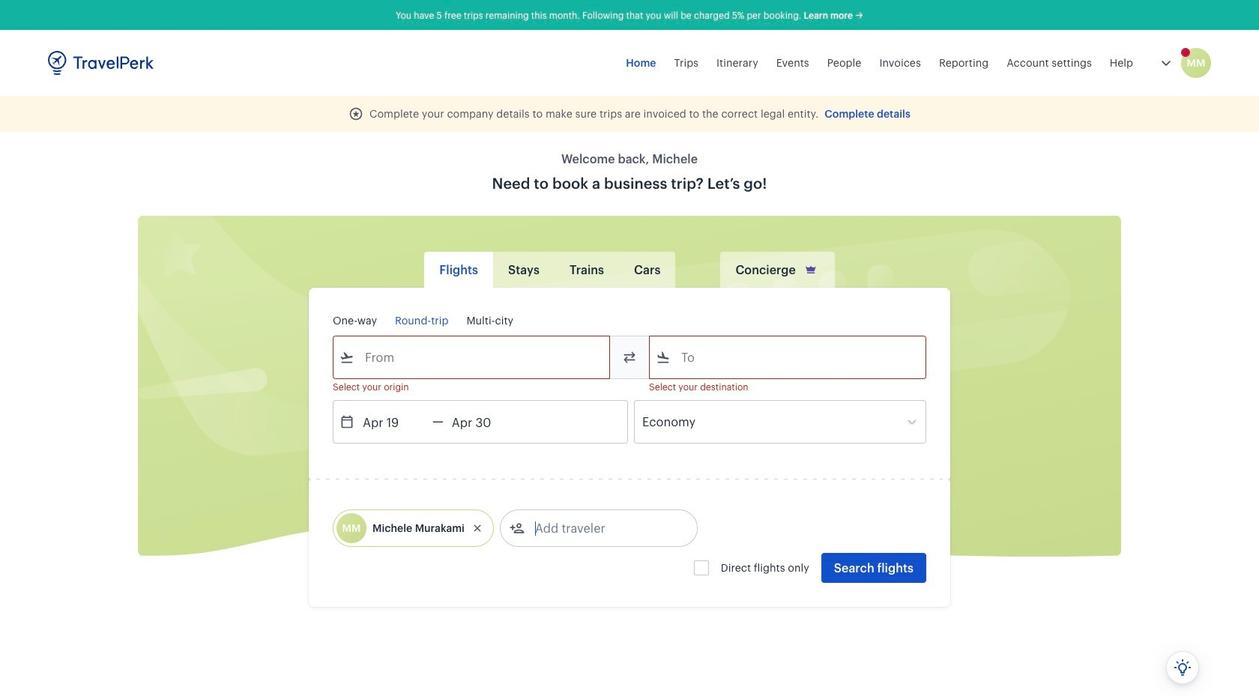 Task type: describe. For each thing, give the bounding box(es) containing it.
Add traveler search field
[[525, 517, 681, 541]]

To search field
[[671, 346, 907, 370]]

Return text field
[[444, 401, 522, 443]]

From search field
[[355, 346, 590, 370]]



Task type: vqa. For each thing, say whether or not it's contained in the screenshot.
To Search Field
yes



Task type: locate. For each thing, give the bounding box(es) containing it.
Depart text field
[[355, 401, 433, 443]]



